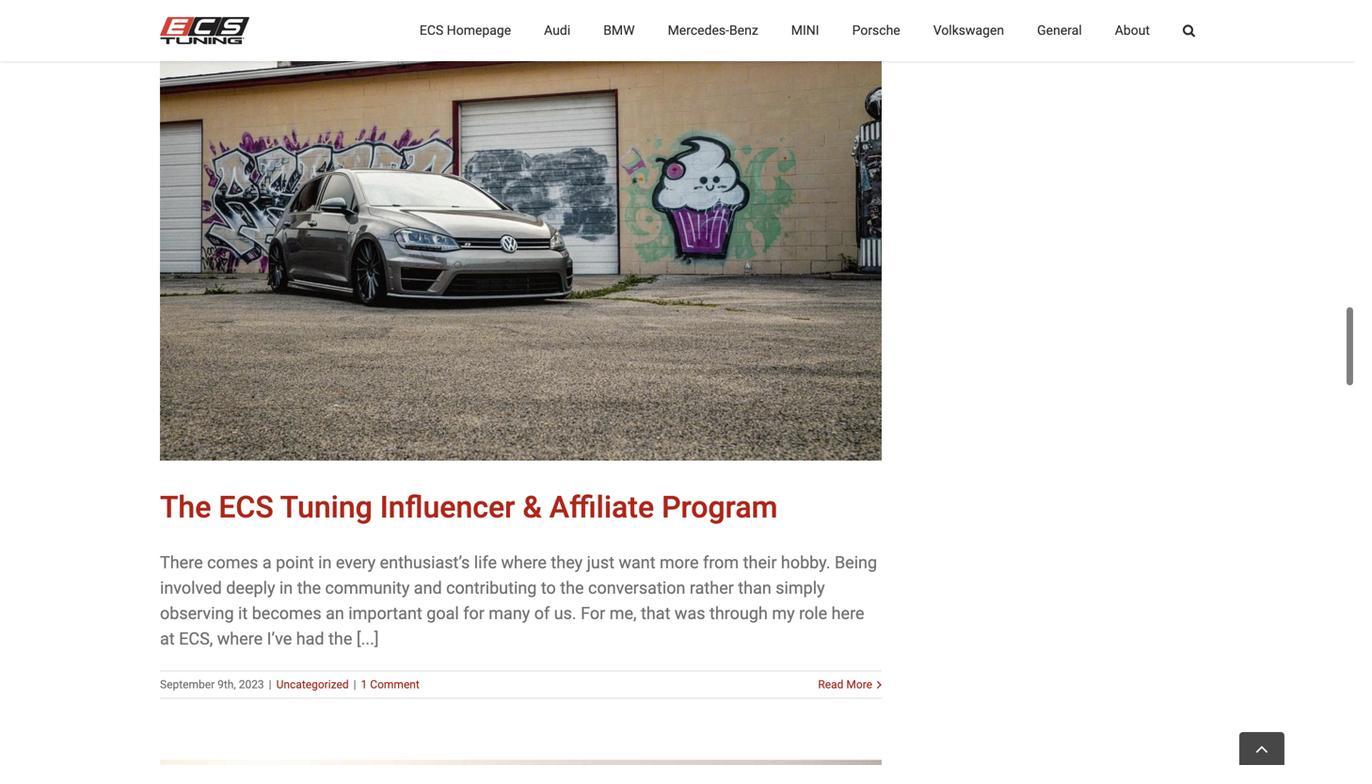 Task type: vqa. For each thing, say whether or not it's contained in the screenshot.
the approach
no



Task type: describe. For each thing, give the bounding box(es) containing it.
general
[[1037, 23, 1082, 38]]

0 horizontal spatial in
[[279, 578, 293, 598]]

about link
[[1115, 0, 1150, 61]]

at
[[160, 629, 175, 649]]

read more link
[[818, 676, 872, 693]]

important
[[348, 604, 422, 623]]

community
[[325, 578, 410, 598]]

1 comment link
[[361, 678, 420, 691]]

than
[[738, 578, 772, 598]]

me,
[[610, 604, 637, 623]]

2023
[[239, 678, 264, 691]]

they
[[551, 553, 583, 573]]

[...]
[[357, 629, 379, 649]]

ecs tuning logo image
[[160, 17, 249, 44]]

the ecs tuning influencer & affiliate program image
[[160, 6, 882, 461]]

uncategorized link
[[276, 678, 349, 691]]

september
[[160, 678, 215, 691]]

for
[[581, 604, 605, 623]]

porsche link
[[852, 0, 900, 61]]

becomes
[[252, 604, 322, 623]]

goal
[[427, 604, 459, 623]]

benz
[[729, 23, 758, 38]]

audi
[[544, 23, 571, 38]]

simply
[[776, 578, 825, 598]]

had
[[296, 629, 324, 649]]

deeply
[[226, 578, 275, 598]]

1 horizontal spatial ecs
[[420, 23, 444, 38]]

1 horizontal spatial in
[[318, 553, 332, 573]]

many
[[489, 604, 530, 623]]

point
[[276, 553, 314, 573]]

affiliate
[[549, 490, 654, 525]]

september 9th, 2023 | uncategorized | 1 comment
[[160, 678, 420, 691]]

rather
[[690, 578, 734, 598]]

the ecs tuning influencer & affiliate program
[[160, 490, 778, 525]]

i've
[[267, 629, 292, 649]]

was
[[675, 604, 705, 623]]

through
[[710, 604, 768, 623]]

mercedes-
[[668, 23, 729, 38]]

observing
[[160, 604, 234, 623]]

mini
[[791, 23, 819, 38]]

here
[[832, 604, 864, 623]]

contributing
[[446, 578, 537, 598]]

my
[[772, 604, 795, 623]]

more
[[660, 553, 699, 573]]

homepage
[[447, 23, 511, 38]]

comes
[[207, 553, 258, 573]]

life
[[474, 553, 497, 573]]

general link
[[1037, 0, 1082, 61]]

the
[[160, 490, 211, 525]]

involved
[[160, 578, 222, 598]]

volkswagen
[[933, 23, 1004, 38]]

us.
[[554, 604, 577, 623]]

mercedes-benz link
[[668, 0, 758, 61]]

the ecs tuning influencer & affiliate program link
[[160, 490, 778, 525]]

9th,
[[218, 678, 236, 691]]

there
[[160, 553, 203, 573]]

want
[[619, 553, 656, 573]]

every
[[336, 553, 376, 573]]

bmw link
[[603, 0, 635, 61]]

0 horizontal spatial the
[[297, 578, 321, 598]]

just
[[587, 553, 615, 573]]

1
[[361, 678, 367, 691]]

being
[[835, 553, 877, 573]]



Task type: locate. For each thing, give the bounding box(es) containing it.
mercedes-benz
[[668, 23, 758, 38]]

ecs homepage
[[420, 23, 511, 38]]

0 vertical spatial where
[[501, 553, 547, 573]]

hobby.
[[781, 553, 831, 573]]

a
[[262, 553, 272, 573]]

to
[[541, 578, 556, 598]]

| right 2023
[[269, 678, 272, 691]]

read
[[818, 678, 844, 691]]

the right 'to'
[[560, 578, 584, 598]]

and
[[414, 578, 442, 598]]

ecs homepage link
[[420, 0, 511, 61]]

in up becomes on the left bottom of page
[[279, 578, 293, 598]]

about
[[1115, 23, 1150, 38]]

where up 'to'
[[501, 553, 547, 573]]

in right point
[[318, 553, 332, 573]]

streamline your project & maintenance with labor day deals image
[[160, 760, 882, 765]]

uncategorized
[[276, 678, 349, 691]]

there comes a point in every enthusiast's life where they just want more from their hobby. being involved deeply in the community and contributing to the conversation rather than simply observing it becomes an important goal for many of us. for me, that was through my role here at ecs, where i've had the [...]
[[160, 553, 877, 649]]

more
[[846, 678, 872, 691]]

bmw
[[603, 23, 635, 38]]

comment
[[370, 678, 420, 691]]

0 horizontal spatial where
[[217, 629, 263, 649]]

| left 1
[[354, 678, 356, 691]]

1 horizontal spatial the
[[328, 629, 352, 649]]

ecs
[[420, 23, 444, 38], [219, 490, 274, 525]]

for
[[463, 604, 485, 623]]

1 horizontal spatial |
[[354, 678, 356, 691]]

where
[[501, 553, 547, 573], [217, 629, 263, 649]]

0 horizontal spatial |
[[269, 678, 272, 691]]

it
[[238, 604, 248, 623]]

|
[[269, 678, 272, 691], [354, 678, 356, 691]]

1 vertical spatial in
[[279, 578, 293, 598]]

of
[[534, 604, 550, 623]]

1 vertical spatial ecs
[[219, 490, 274, 525]]

porsche
[[852, 23, 900, 38]]

where down the it
[[217, 629, 263, 649]]

that
[[641, 604, 671, 623]]

conversation
[[588, 578, 686, 598]]

enthusiast's
[[380, 553, 470, 573]]

influencer
[[380, 490, 515, 525]]

read more
[[818, 678, 872, 691]]

volkswagen link
[[933, 0, 1004, 61]]

the down point
[[297, 578, 321, 598]]

ecs up 'comes'
[[219, 490, 274, 525]]

mini link
[[791, 0, 819, 61]]

ecs left the homepage at left
[[420, 23, 444, 38]]

&
[[523, 490, 542, 525]]

1 | from the left
[[269, 678, 272, 691]]

audi link
[[544, 0, 571, 61]]

2 horizontal spatial the
[[560, 578, 584, 598]]

their
[[743, 553, 777, 573]]

from
[[703, 553, 739, 573]]

1 horizontal spatial where
[[501, 553, 547, 573]]

1 vertical spatial where
[[217, 629, 263, 649]]

2 | from the left
[[354, 678, 356, 691]]

0 vertical spatial ecs
[[420, 23, 444, 38]]

tuning
[[280, 490, 372, 525]]

in
[[318, 553, 332, 573], [279, 578, 293, 598]]

0 horizontal spatial ecs
[[219, 490, 274, 525]]

the down an
[[328, 629, 352, 649]]

0 vertical spatial in
[[318, 553, 332, 573]]

ecs,
[[179, 629, 213, 649]]

role
[[799, 604, 827, 623]]

an
[[326, 604, 344, 623]]

the
[[297, 578, 321, 598], [560, 578, 584, 598], [328, 629, 352, 649]]

program
[[662, 490, 778, 525]]



